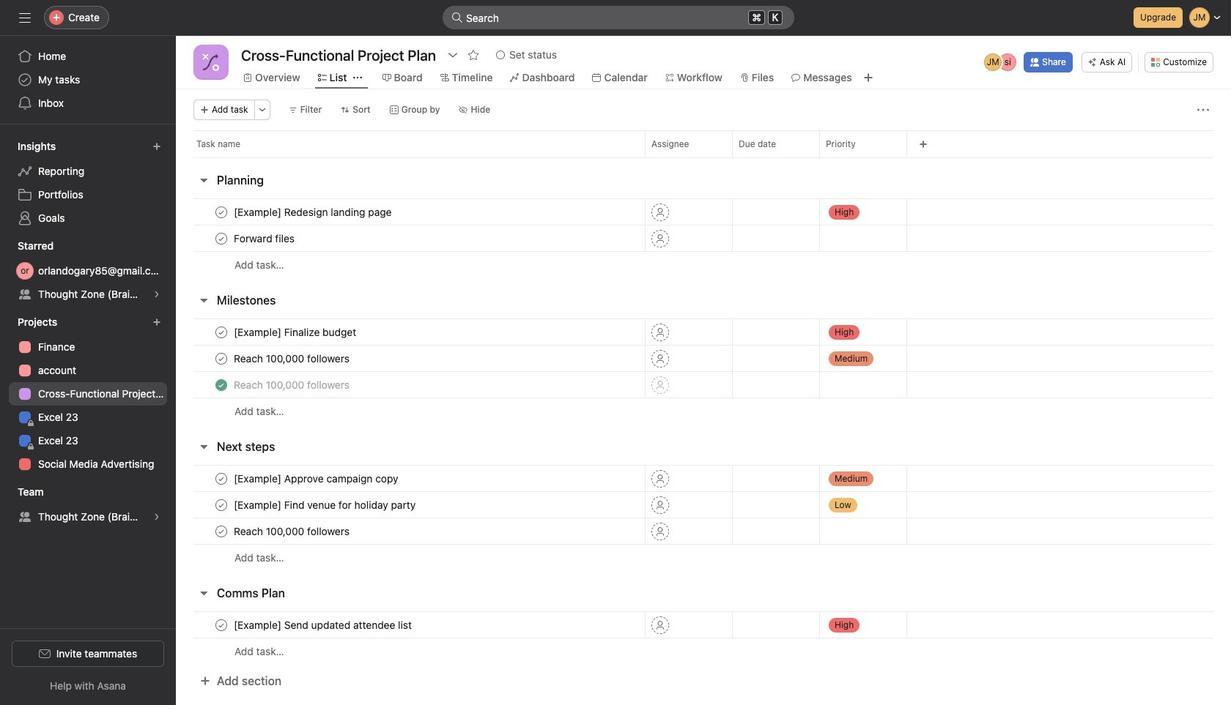 Task type: vqa. For each thing, say whether or not it's contained in the screenshot.
updates within activity updates new tasks assigned to you, @mentions, and completion notifications for tasks you're a collaborator on
no



Task type: locate. For each thing, give the bounding box(es) containing it.
priority field for [example] redesign landing page image
[[829, 205, 883, 220]]

4 mark complete checkbox from the top
[[213, 470, 230, 488]]

Task name text field
[[231, 325, 361, 340], [231, 351, 354, 366], [231, 378, 354, 392], [231, 472, 403, 486], [231, 524, 354, 539], [231, 618, 416, 633]]

task name text field inside forward files cell
[[231, 231, 299, 246]]

1 vertical spatial mark complete image
[[213, 523, 230, 541]]

starred element
[[0, 233, 176, 309]]

mark complete image inside [example] send updated attendee list cell
[[213, 617, 230, 634]]

2 task name text field from the top
[[231, 351, 354, 366]]

mark complete checkbox inside forward files cell
[[213, 230, 230, 247]]

3 mark complete image from the top
[[213, 324, 230, 341]]

0 vertical spatial mark complete image
[[213, 497, 230, 514]]

task name text field for mark complete checkbox inside the "[example] approve campaign copy" cell
[[231, 472, 403, 486]]

mark complete checkbox for [example] find venue for holiday party 'cell'
[[213, 497, 230, 514]]

mark complete checkbox inside [example] redesign landing page 'cell'
[[213, 203, 230, 221]]

3 mark complete image from the top
[[213, 617, 230, 634]]

2 mark complete image from the top
[[213, 523, 230, 541]]

new insights image
[[152, 142, 161, 151]]

mark complete image
[[213, 497, 230, 514], [213, 523, 230, 541], [213, 617, 230, 634]]

mark complete image for mark complete checkbox for reach 100,000 followers cell associated with "[example] approve campaign copy" cell
[[213, 523, 230, 541]]

5 mark complete image from the top
[[213, 470, 230, 488]]

task name text field for mark complete option within forward files cell
[[231, 231, 299, 246]]

task name text field for mark complete checkbox inside the [example] redesign landing page 'cell'
[[231, 205, 396, 220]]

prominent image
[[451, 12, 463, 23]]

3 task name text field from the top
[[231, 378, 354, 392]]

mark complete image inside [example] redesign landing page 'cell'
[[213, 203, 230, 221]]

mark complete checkbox inside [example] send updated attendee list cell
[[213, 617, 230, 634]]

reach 100,000 followers cell for [example] finalize budget cell
[[176, 372, 645, 399]]

4 mark complete image from the top
[[213, 350, 230, 368]]

more actions image
[[1198, 104, 1209, 116]]

mark complete checkbox inside [example] find venue for holiday party 'cell'
[[213, 497, 230, 514]]

task name text field inside [example] find venue for holiday party 'cell'
[[231, 498, 420, 513]]

priority field for reach 100,000 followers image
[[829, 351, 883, 366]]

si image
[[1005, 54, 1011, 71]]

mark complete image inside [example] finalize budget cell
[[213, 324, 230, 341]]

1 collapse task list for this group image from the top
[[198, 174, 210, 186]]

2 vertical spatial task name text field
[[231, 498, 420, 513]]

collapse task list for this group image for mark complete checkbox within [example] finalize budget cell
[[198, 295, 210, 306]]

add tab image
[[862, 72, 874, 84]]

task name text field for mark complete checkbox in [example] find venue for holiday party 'cell'
[[231, 498, 420, 513]]

collapse task list for this group image for mark complete option in [example] send updated attendee list cell
[[198, 588, 210, 600]]

mark complete image inside reach 100,000 followers cell
[[213, 350, 230, 368]]

2 task name text field from the top
[[231, 231, 299, 246]]

0 vertical spatial collapse task list for this group image
[[198, 441, 210, 453]]

header milestones tree grid
[[176, 319, 1231, 425]]

5 task name text field from the top
[[231, 524, 354, 539]]

hide sidebar image
[[19, 12, 31, 23]]

Mark complete checkbox
[[213, 203, 230, 221], [213, 324, 230, 341], [213, 350, 230, 368], [213, 470, 230, 488], [213, 497, 230, 514], [213, 523, 230, 541]]

new project or portfolio image
[[152, 318, 161, 327]]

mark complete checkbox for [example] redesign landing page 'cell'
[[213, 203, 230, 221]]

1 task name text field from the top
[[231, 325, 361, 340]]

mark complete checkbox for "[example] approve campaign copy" cell
[[213, 470, 230, 488]]

mark complete checkbox inside "[example] approve campaign copy" cell
[[213, 470, 230, 488]]

Mark complete checkbox
[[213, 230, 230, 247], [213, 617, 230, 634]]

1 vertical spatial collapse task list for this group image
[[198, 588, 210, 600]]

Search tasks, projects, and more text field
[[443, 6, 794, 29]]

task name text field inside "[example] approve campaign copy" cell
[[231, 472, 403, 486]]

3 mark complete checkbox from the top
[[213, 350, 230, 368]]

mark complete image inside "[example] approve campaign copy" cell
[[213, 470, 230, 488]]

priority field for [example] approve campaign copy image
[[829, 472, 883, 486]]

mark complete image for mark complete option within forward files cell
[[213, 230, 230, 247]]

None text field
[[237, 42, 440, 68]]

task name text field inside [example] send updated attendee list cell
[[231, 618, 416, 633]]

tab actions image
[[353, 73, 362, 82]]

1 vertical spatial task name text field
[[231, 231, 299, 246]]

2 vertical spatial mark complete image
[[213, 617, 230, 634]]

[example] find venue for holiday party cell
[[176, 492, 645, 519]]

5 mark complete checkbox from the top
[[213, 497, 230, 514]]

mark complete image inside forward files cell
[[213, 230, 230, 247]]

[example] send updated attendee list cell
[[176, 612, 645, 639]]

see details, thought zone (brainstorm space) image
[[152, 513, 161, 522]]

2 mark complete checkbox from the top
[[213, 617, 230, 634]]

collapse task list for this group image
[[198, 174, 210, 186], [198, 295, 210, 306]]

3 task name text field from the top
[[231, 498, 420, 513]]

0 vertical spatial mark complete checkbox
[[213, 230, 230, 247]]

1 mark complete image from the top
[[213, 497, 230, 514]]

2 collapse task list for this group image from the top
[[198, 295, 210, 306]]

1 vertical spatial mark complete checkbox
[[213, 617, 230, 634]]

0 vertical spatial task name text field
[[231, 205, 396, 220]]

1 mark complete checkbox from the top
[[213, 230, 230, 247]]

0 vertical spatial collapse task list for this group image
[[198, 174, 210, 186]]

mark complete checkbox for [example] finalize budget cell
[[213, 324, 230, 341]]

mark complete image inside [example] find venue for holiday party 'cell'
[[213, 497, 230, 514]]

mark complete checkbox inside [example] finalize budget cell
[[213, 324, 230, 341]]

6 task name text field from the top
[[231, 618, 416, 633]]

2 mark complete image from the top
[[213, 230, 230, 247]]

collapse task list for this group image
[[198, 441, 210, 453], [198, 588, 210, 600]]

priority field for [example] find venue for holiday party image
[[829, 498, 883, 513]]

mark complete image
[[213, 203, 230, 221], [213, 230, 230, 247], [213, 324, 230, 341], [213, 350, 230, 368], [213, 470, 230, 488]]

None field
[[443, 6, 794, 29]]

task name text field for mark complete option in [example] send updated attendee list cell
[[231, 618, 416, 633]]

task name text field inside [example] redesign landing page 'cell'
[[231, 205, 396, 220]]

line_and_symbols image
[[202, 54, 220, 71]]

1 collapse task list for this group image from the top
[[198, 441, 210, 453]]

1 mark complete checkbox from the top
[[213, 203, 230, 221]]

Completed checkbox
[[213, 376, 230, 394]]

row
[[176, 130, 1231, 158], [193, 157, 1214, 158], [176, 199, 1231, 226], [176, 225, 1231, 252], [176, 251, 1231, 279], [176, 319, 1231, 346], [176, 345, 1231, 372], [176, 372, 1231, 399], [176, 398, 1231, 425], [176, 465, 1231, 493], [176, 492, 1231, 519], [176, 518, 1231, 545], [176, 545, 1231, 572], [176, 612, 1231, 639], [176, 638, 1231, 665]]

2 reach 100,000 followers cell from the top
[[176, 372, 645, 399]]

mark complete image for mark complete checkbox inside the "[example] approve campaign copy" cell
[[213, 470, 230, 488]]

2 mark complete checkbox from the top
[[213, 324, 230, 341]]

Task name text field
[[231, 205, 396, 220], [231, 231, 299, 246], [231, 498, 420, 513]]

2 collapse task list for this group image from the top
[[198, 588, 210, 600]]

reach 100,000 followers cell
[[176, 345, 645, 372], [176, 372, 645, 399], [176, 518, 645, 545]]

1 task name text field from the top
[[231, 205, 396, 220]]

6 mark complete checkbox from the top
[[213, 523, 230, 541]]

1 vertical spatial collapse task list for this group image
[[198, 295, 210, 306]]

4 task name text field from the top
[[231, 472, 403, 486]]

1 mark complete image from the top
[[213, 203, 230, 221]]

task name text field inside [example] finalize budget cell
[[231, 325, 361, 340]]

3 reach 100,000 followers cell from the top
[[176, 518, 645, 545]]

add to starred image
[[468, 49, 479, 61]]

mark complete image for mark complete checkbox related to third reach 100,000 followers cell from the bottom of the page
[[213, 350, 230, 368]]



Task type: describe. For each thing, give the bounding box(es) containing it.
completed image
[[213, 376, 230, 394]]

1 reach 100,000 followers cell from the top
[[176, 345, 645, 372]]

projects element
[[0, 309, 176, 479]]

forward files cell
[[176, 225, 645, 252]]

mark complete checkbox for [example] send updated attendee list cell
[[213, 617, 230, 634]]

teams element
[[0, 479, 176, 532]]

insights element
[[0, 133, 176, 233]]

mark complete image for mark complete checkbox inside the [example] redesign landing page 'cell'
[[213, 203, 230, 221]]

task name text field for 'completed' checkbox
[[231, 378, 354, 392]]

mark complete checkbox for reach 100,000 followers cell associated with "[example] approve campaign copy" cell
[[213, 523, 230, 541]]

[example] approve campaign copy cell
[[176, 465, 645, 493]]

or image
[[21, 262, 29, 280]]

reach 100,000 followers cell for "[example] approve campaign copy" cell
[[176, 518, 645, 545]]

task name text field for mark complete checkbox related to third reach 100,000 followers cell from the bottom of the page
[[231, 351, 354, 366]]

collapse task list for this group image for mark complete checkbox inside the [example] redesign landing page 'cell'
[[198, 174, 210, 186]]

priority field for [example] finalize budget image
[[829, 325, 883, 340]]

header comms plan tree grid
[[176, 612, 1231, 665]]

header next steps tree grid
[[176, 465, 1231, 572]]

mark complete image for mark complete checkbox in [example] find venue for holiday party 'cell'
[[213, 497, 230, 514]]

mark complete image for mark complete option in [example] send updated attendee list cell
[[213, 617, 230, 634]]

task name text field for mark complete checkbox for reach 100,000 followers cell associated with "[example] approve campaign copy" cell
[[231, 524, 354, 539]]

mark complete checkbox for forward files cell
[[213, 230, 230, 247]]

jm image
[[987, 54, 999, 71]]

mark complete checkbox for third reach 100,000 followers cell from the bottom of the page
[[213, 350, 230, 368]]

mark complete image for mark complete checkbox within [example] finalize budget cell
[[213, 324, 230, 341]]

global element
[[0, 36, 176, 124]]

collapse task list for this group image for mark complete checkbox inside the "[example] approve campaign copy" cell
[[198, 441, 210, 453]]

[example] finalize budget cell
[[176, 319, 645, 346]]

[example] redesign landing page cell
[[176, 199, 645, 226]]

show options image
[[447, 49, 459, 61]]

more actions image
[[258, 106, 267, 114]]

header planning tree grid
[[176, 199, 1231, 279]]

task name text field for mark complete checkbox within [example] finalize budget cell
[[231, 325, 361, 340]]

see details, thought zone (brainstorm space) image
[[152, 290, 161, 299]]



